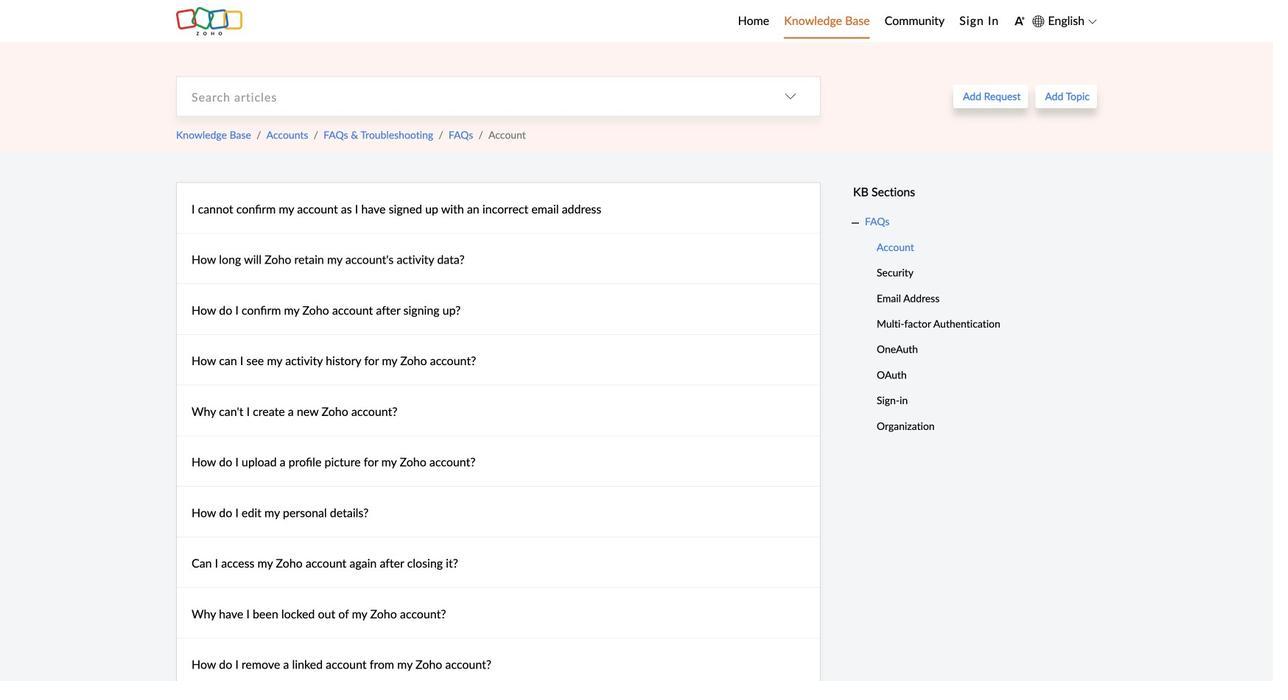 Task type: describe. For each thing, give the bounding box(es) containing it.
choose category image
[[785, 91, 797, 103]]

user preference element
[[1014, 10, 1025, 33]]

Search articles field
[[177, 77, 761, 116]]



Task type: vqa. For each thing, say whether or not it's contained in the screenshot.
the A Gif showing how to edit the email address that is registered incorrectly. IMAGE
no



Task type: locate. For each thing, give the bounding box(es) containing it.
user preference image
[[1014, 15, 1025, 26]]

choose category element
[[761, 77, 820, 116]]

choose languages element
[[1033, 11, 1097, 30]]



